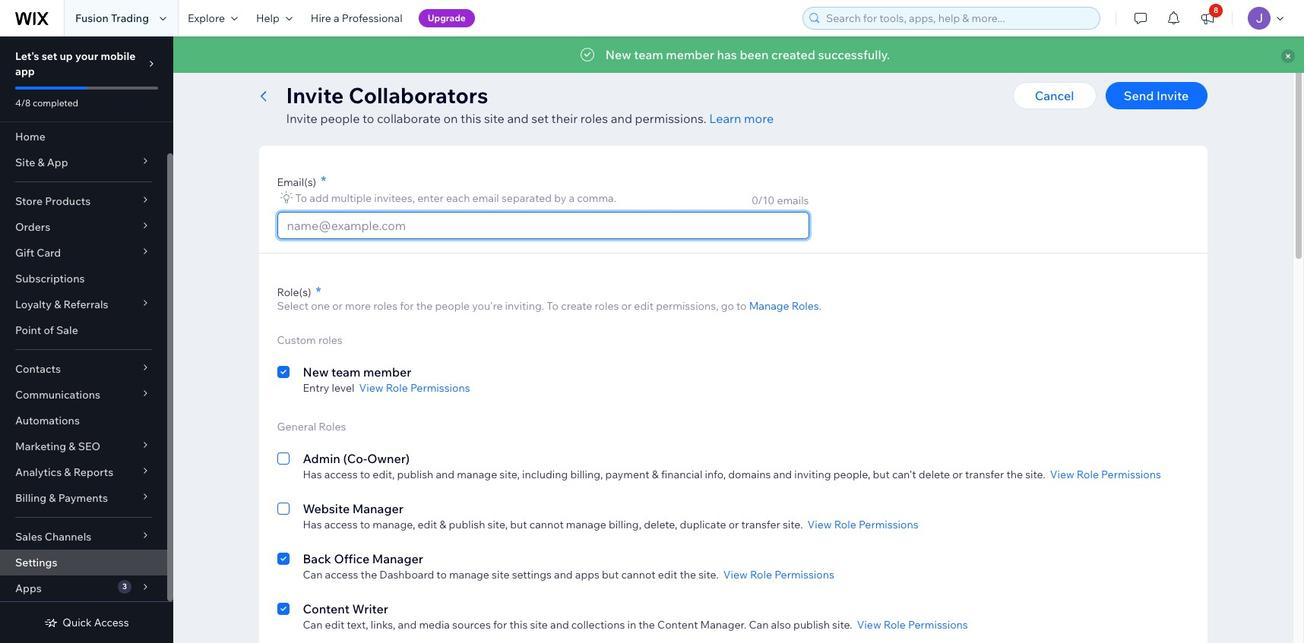 Task type: vqa. For each thing, say whether or not it's contained in the screenshot.
0/10 emails
yes



Task type: describe. For each thing, give the bounding box(es) containing it.
analytics & reports
[[15, 466, 113, 480]]

and left permissions.
[[611, 111, 633, 126]]

manager inside website manager has access to manage, edit & publish site, but cannot manage billing, delete, duplicate or transfer site. view role permissions
[[353, 502, 404, 517]]

select
[[277, 300, 309, 313]]

collaborators for invite collaborators invite people to collaborate on this site and set their roles and permissions. learn more
[[349, 82, 488, 109]]

* for email(s) *
[[321, 173, 326, 190]]

site inside back office manager can access the dashboard to manage site settings and apps but cannot edit the site. view role permissions
[[492, 569, 510, 582]]

mobile
[[101, 49, 136, 63]]

go
[[721, 300, 734, 313]]

enter
[[418, 192, 444, 205]]

new team member has been created successfully. alert
[[173, 36, 1305, 73]]

permissions inside new team member entry level view role permissions
[[410, 382, 470, 395]]

view role permissions button for new team member
[[359, 382, 470, 395]]

8 button
[[1191, 0, 1225, 36]]

website
[[303, 502, 350, 517]]

point of sale
[[15, 324, 78, 338]]

gift card
[[15, 246, 61, 260]]

role(s) * select one or more roles for the people you're inviting. to create roles or edit permissions, go to manage roles.
[[277, 284, 822, 313]]

this inside invite collaborators invite people to collaborate on this site and set their roles and permissions. learn more
[[461, 111, 482, 126]]

view inside new team member entry level view role permissions
[[359, 382, 384, 395]]

each
[[446, 192, 470, 205]]

0 horizontal spatial to
[[295, 192, 307, 205]]

trading
[[111, 11, 149, 25]]

site. inside back office manager can access the dashboard to manage site settings and apps but cannot edit the site. view role permissions
[[699, 569, 719, 582]]

send invite button
[[1106, 82, 1208, 109]]

store products button
[[0, 189, 167, 214]]

point
[[15, 324, 41, 338]]

inviting.
[[505, 300, 545, 313]]

card
[[37, 246, 61, 260]]

0 vertical spatial a
[[334, 11, 340, 25]]

payment
[[606, 468, 650, 482]]

communications
[[15, 389, 100, 402]]

sales channels
[[15, 531, 91, 544]]

payments
[[58, 492, 108, 506]]

has
[[717, 47, 737, 62]]

marketing & seo
[[15, 440, 100, 454]]

member for been
[[666, 47, 715, 62]]

back office manager can access the dashboard to manage site settings and apps but cannot edit the site. view role permissions
[[303, 552, 835, 582]]

settings for settings button
[[259, 59, 300, 73]]

back
[[303, 552, 331, 567]]

roles & permissions button
[[325, 55, 439, 78]]

site. inside the admin (co-owner) has access to edit, publish and manage site, including billing, payment & financial info, domains and inviting people, but can't delete or transfer the site. view role permissions
[[1026, 468, 1046, 482]]

publish inside content writer can edit text, links, and media sources for this site and collections in the content manager. can also publish site. view role permissions
[[794, 619, 830, 633]]

upgrade button
[[419, 9, 475, 27]]

view inside the admin (co-owner) has access to edit, publish and manage site, including billing, payment & financial info, domains and inviting people, but can't delete or transfer the site. view role permissions
[[1050, 468, 1075, 482]]

the inside the admin (co-owner) has access to edit, publish and manage site, including billing, payment & financial info, domains and inviting people, but can't delete or transfer the site. view role permissions
[[1007, 468, 1023, 482]]

for inside content writer can edit text, links, and media sources for this site and collections in the content manager. can also publish site. view role permissions
[[493, 619, 507, 633]]

collections
[[572, 619, 625, 633]]

3
[[122, 582, 127, 592]]

hire a professional
[[311, 11, 403, 25]]

4/8
[[15, 97, 31, 109]]

permissions,
[[656, 300, 719, 313]]

level
[[332, 382, 355, 395]]

been
[[740, 47, 769, 62]]

analytics
[[15, 466, 62, 480]]

invite inside invite collaborators button
[[463, 59, 491, 73]]

manage roles. button
[[749, 300, 822, 313]]

new team member entry level view role permissions
[[303, 365, 470, 395]]

site. inside content writer can edit text, links, and media sources for this site and collections in the content manager. can also publish site. view role permissions
[[833, 619, 853, 633]]

learn
[[710, 111, 742, 126]]

loyalty & referrals
[[15, 298, 108, 312]]

seo
[[78, 440, 100, 454]]

links,
[[371, 619, 396, 633]]

created
[[772, 47, 816, 62]]

dashboard
[[380, 569, 434, 582]]

view role permissions button for website manager
[[808, 519, 919, 532]]

you're
[[472, 300, 503, 313]]

& for payments
[[49, 492, 56, 506]]

orders button
[[0, 214, 167, 240]]

site inside content writer can edit text, links, and media sources for this site and collections in the content manager. can also publish site. view role permissions
[[530, 619, 548, 633]]

site, inside website manager has access to manage, edit & publish site, but cannot manage billing, delete, duplicate or transfer site. view role permissions
[[488, 519, 508, 532]]

manage inside the admin (co-owner) has access to edit, publish and manage site, including billing, payment & financial info, domains and inviting people, but can't delete or transfer the site. view role permissions
[[457, 468, 497, 482]]

or right one on the top of the page
[[332, 300, 343, 313]]

text,
[[347, 619, 368, 633]]

billing, inside website manager has access to manage, edit & publish site, but cannot manage billing, delete, duplicate or transfer site. view role permissions
[[609, 519, 642, 532]]

on
[[444, 111, 458, 126]]

one
[[311, 300, 330, 313]]

help
[[256, 11, 280, 25]]

invite collaborators invite people to collaborate on this site and set their roles and permissions. learn more
[[286, 82, 774, 126]]

access for office
[[325, 569, 358, 582]]

owner)
[[367, 452, 410, 467]]

member for level
[[363, 365, 412, 380]]

fusion trading
[[75, 11, 149, 25]]

settings button
[[251, 55, 308, 78]]

and right the edit,
[[436, 468, 455, 482]]

view role permissions button for content writer
[[857, 619, 968, 633]]

send
[[1124, 88, 1154, 103]]

email
[[473, 192, 499, 205]]

hire a professional link
[[302, 0, 412, 36]]

reports
[[73, 466, 113, 480]]

role inside back office manager can access the dashboard to manage site settings and apps but cannot edit the site. view role permissions
[[750, 569, 772, 582]]

admin
[[303, 452, 340, 467]]

domains
[[729, 468, 771, 482]]

permissions inside content writer can edit text, links, and media sources for this site and collections in the content manager. can also publish site. view role permissions
[[909, 619, 968, 633]]

can't
[[893, 468, 917, 482]]

role(s)
[[277, 286, 311, 300]]

admin (co-owner) has access to edit, publish and manage site, including billing, payment & financial info, domains and inviting people, but can't delete or transfer the site. view role permissions
[[303, 452, 1162, 482]]

4/8 completed
[[15, 97, 78, 109]]

to inside the admin (co-owner) has access to edit, publish and manage site, including billing, payment & financial info, domains and inviting people, but can't delete or transfer the site. view role permissions
[[360, 468, 370, 482]]

separated
[[502, 192, 552, 205]]

collaborators for invite collaborators
[[494, 59, 562, 73]]

new team member has been created successfully.
[[606, 47, 890, 62]]

quick access button
[[44, 617, 129, 630]]

access
[[94, 617, 129, 630]]

including
[[522, 468, 568, 482]]

comma.
[[577, 192, 617, 205]]

permissions.
[[635, 111, 707, 126]]

site inside invite collaborators invite people to collaborate on this site and set their roles and permissions. learn more
[[484, 111, 505, 126]]

permissions inside the admin (co-owner) has access to edit, publish and manage site, including billing, payment & financial info, domains and inviting people, but can't delete or transfer the site. view role permissions
[[1102, 468, 1162, 482]]

and left inviting
[[774, 468, 792, 482]]

apps
[[15, 582, 42, 596]]

role inside website manager has access to manage, edit & publish site, but cannot manage billing, delete, duplicate or transfer site. view role permissions
[[835, 519, 857, 532]]

and left their
[[507, 111, 529, 126]]

gift
[[15, 246, 34, 260]]

settings for the settings link
[[15, 557, 57, 570]]

name@example.com field
[[282, 213, 804, 239]]

new for new team member entry level view role permissions
[[303, 365, 329, 380]]

explore
[[188, 11, 225, 25]]

the inside content writer can edit text, links, and media sources for this site and collections in the content manager. can also publish site. view role permissions
[[639, 619, 655, 633]]

roles inside invite collaborators invite people to collaborate on this site and set their roles and permissions. learn more
[[581, 111, 608, 126]]

and right links,
[[398, 619, 417, 633]]

referrals
[[63, 298, 108, 312]]

site. inside website manager has access to manage, edit & publish site, but cannot manage billing, delete, duplicate or transfer site. view role permissions
[[783, 519, 803, 532]]

send invite
[[1124, 88, 1189, 103]]

custom roles
[[277, 334, 343, 347]]

can left also
[[749, 619, 769, 633]]

view inside website manager has access to manage, edit & publish site, but cannot manage billing, delete, duplicate or transfer site. view role permissions
[[808, 519, 832, 532]]

billing, inside the admin (co-owner) has access to edit, publish and manage site, including billing, payment & financial info, domains and inviting people, but can't delete or transfer the site. view role permissions
[[570, 468, 603, 482]]

to add multiple invitees, enter each email separated by a comma.
[[295, 192, 617, 205]]

can left text, at bottom
[[303, 619, 323, 633]]

home
[[15, 130, 45, 144]]

the inside role(s) * select one or more roles for the people you're inviting. to create roles or edit permissions, go to manage roles.
[[416, 300, 433, 313]]

cancel button
[[1013, 82, 1097, 109]]

writer
[[352, 602, 389, 617]]

up
[[60, 49, 73, 63]]

people inside role(s) * select one or more roles for the people you're inviting. to create roles or edit permissions, go to manage roles.
[[435, 300, 470, 313]]

and inside back office manager can access the dashboard to manage site settings and apps but cannot edit the site. view role permissions
[[554, 569, 573, 582]]

or inside website manager has access to manage, edit & publish site, but cannot manage billing, delete, duplicate or transfer site. view role permissions
[[729, 519, 739, 532]]

cannot inside back office manager can access the dashboard to manage site settings and apps but cannot edit the site. view role permissions
[[622, 569, 656, 582]]

billing
[[15, 492, 46, 506]]

fusion
[[75, 11, 109, 25]]

& for seo
[[69, 440, 76, 454]]

settings link
[[0, 550, 167, 576]]

cancel
[[1035, 88, 1074, 103]]

role inside content writer can edit text, links, and media sources for this site and collections in the content manager. can also publish site. view role permissions
[[884, 619, 906, 633]]



Task type: locate. For each thing, give the bounding box(es) containing it.
publish
[[397, 468, 434, 482], [449, 519, 485, 532], [794, 619, 830, 633]]

& inside the admin (co-owner) has access to edit, publish and manage site, including billing, payment & financial info, domains and inviting people, but can't delete or transfer the site. view role permissions
[[652, 468, 659, 482]]

edit left text, at bottom
[[325, 619, 345, 633]]

to inside invite collaborators invite people to collaborate on this site and set their roles and permissions. learn more
[[363, 111, 374, 126]]

financial
[[661, 468, 703, 482]]

to right dashboard
[[437, 569, 447, 582]]

site
[[15, 156, 35, 170]]

1 vertical spatial publish
[[449, 519, 485, 532]]

1 horizontal spatial member
[[666, 47, 715, 62]]

to inside role(s) * select one or more roles for the people you're inviting. to create roles or edit permissions, go to manage roles.
[[737, 300, 747, 313]]

invite collaborators button
[[456, 55, 570, 78]]

transfer right delete
[[966, 468, 1005, 482]]

team inside new team member entry level view role permissions
[[331, 365, 361, 380]]

collaborators up collaborate
[[349, 82, 488, 109]]

but inside the admin (co-owner) has access to edit, publish and manage site, including billing, payment & financial info, domains and inviting people, but can't delete or transfer the site. view role permissions
[[873, 468, 890, 482]]

* right role(s) on the left of the page
[[316, 284, 321, 301]]

Search for tools, apps, help & more... field
[[822, 8, 1096, 29]]

& for reports
[[64, 466, 71, 480]]

can inside back office manager can access the dashboard to manage site settings and apps but cannot edit the site. view role permissions
[[303, 569, 323, 582]]

None checkbox
[[277, 500, 289, 532], [277, 601, 289, 633], [277, 500, 289, 532], [277, 601, 289, 633]]

sidebar element
[[0, 36, 173, 644]]

0 horizontal spatial more
[[345, 300, 371, 313]]

1 horizontal spatial collaborators
[[494, 59, 562, 73]]

subscriptions link
[[0, 266, 167, 292]]

2 vertical spatial but
[[602, 569, 619, 582]]

0 vertical spatial roles
[[332, 59, 360, 73]]

successfully.
[[818, 47, 890, 62]]

team inside alert
[[634, 47, 663, 62]]

0 horizontal spatial but
[[510, 519, 527, 532]]

manage inside website manager has access to manage, edit & publish site, but cannot manage billing, delete, duplicate or transfer site. view role permissions
[[566, 519, 607, 532]]

& for referrals
[[54, 298, 61, 312]]

edit down delete, at the bottom
[[658, 569, 678, 582]]

1 vertical spatial but
[[510, 519, 527, 532]]

0 horizontal spatial new
[[303, 365, 329, 380]]

sales
[[15, 531, 42, 544]]

this right sources
[[510, 619, 528, 633]]

publish right manage,
[[449, 519, 485, 532]]

& for app
[[38, 156, 45, 170]]

set inside invite collaborators invite people to collaborate on this site and set their roles and permissions. learn more
[[532, 111, 549, 126]]

0 horizontal spatial cannot
[[530, 519, 564, 532]]

and left collections at the left of page
[[550, 619, 569, 633]]

1 horizontal spatial settings
[[259, 59, 300, 73]]

2 vertical spatial manage
[[449, 569, 490, 582]]

site,
[[500, 468, 520, 482], [488, 519, 508, 532]]

email(s)
[[277, 176, 316, 189]]

set inside let's set up your mobile app
[[42, 49, 57, 63]]

or inside the admin (co-owner) has access to edit, publish and manage site, including billing, payment & financial info, domains and inviting people, but can't delete or transfer the site. view role permissions
[[953, 468, 963, 482]]

& inside website manager has access to manage, edit & publish site, but cannot manage billing, delete, duplicate or transfer site. view role permissions
[[440, 519, 447, 532]]

people left you're
[[435, 300, 470, 313]]

& inside dropdown button
[[49, 492, 56, 506]]

permissions
[[371, 59, 431, 73], [410, 382, 470, 395], [1102, 468, 1162, 482], [859, 519, 919, 532], [775, 569, 835, 582], [909, 619, 968, 633]]

0 horizontal spatial publish
[[397, 468, 434, 482]]

collaborators
[[494, 59, 562, 73], [349, 82, 488, 109]]

0 horizontal spatial set
[[42, 49, 57, 63]]

add
[[310, 192, 329, 205]]

view role permissions button
[[359, 382, 470, 395], [1050, 468, 1162, 482], [808, 519, 919, 532], [724, 569, 835, 582], [857, 619, 968, 633]]

settings down "help" button
[[259, 59, 300, 73]]

& right loyalty
[[54, 298, 61, 312]]

1 vertical spatial billing,
[[609, 519, 642, 532]]

1 vertical spatial site
[[492, 569, 510, 582]]

member inside new team member entry level view role permissions
[[363, 365, 412, 380]]

more right the learn
[[744, 111, 774, 126]]

in
[[628, 619, 636, 633]]

cannot up back office manager can access the dashboard to manage site settings and apps but cannot edit the site. view role permissions
[[530, 519, 564, 532]]

role inside new team member entry level view role permissions
[[386, 382, 408, 395]]

billing & payments
[[15, 492, 108, 506]]

settings
[[512, 569, 552, 582]]

transfer inside the admin (co-owner) has access to edit, publish and manage site, including billing, payment & financial info, domains and inviting people, but can't delete or transfer the site. view role permissions
[[966, 468, 1005, 482]]

access inside the admin (co-owner) has access to edit, publish and manage site, including billing, payment & financial info, domains and inviting people, but can't delete or transfer the site. view role permissions
[[324, 468, 358, 482]]

0 vertical spatial access
[[324, 468, 358, 482]]

0 horizontal spatial for
[[400, 300, 414, 313]]

for
[[400, 300, 414, 313], [493, 619, 507, 633]]

collaborators up invite collaborators invite people to collaborate on this site and set their roles and permissions. learn more
[[494, 59, 562, 73]]

settings down sales
[[15, 557, 57, 570]]

0 horizontal spatial a
[[334, 11, 340, 25]]

but up settings on the left
[[510, 519, 527, 532]]

1 vertical spatial a
[[569, 192, 575, 205]]

office
[[334, 552, 370, 567]]

a right "hire"
[[334, 11, 340, 25]]

hire
[[311, 11, 331, 25]]

& left financial
[[652, 468, 659, 482]]

1 vertical spatial site,
[[488, 519, 508, 532]]

permissions inside back office manager can access the dashboard to manage site settings and apps but cannot edit the site. view role permissions
[[775, 569, 835, 582]]

0 horizontal spatial member
[[363, 365, 412, 380]]

0 vertical spatial to
[[295, 192, 307, 205]]

1 vertical spatial content
[[658, 619, 698, 633]]

invite inside send invite "button"
[[1157, 88, 1189, 103]]

loyalty & referrals button
[[0, 292, 167, 318]]

roles
[[332, 59, 360, 73], [319, 420, 346, 434]]

transfer inside website manager has access to manage, edit & publish site, but cannot manage billing, delete, duplicate or transfer site. view role permissions
[[742, 519, 781, 532]]

marketing & seo button
[[0, 434, 167, 460]]

has down admin
[[303, 468, 322, 482]]

1 vertical spatial team
[[331, 365, 361, 380]]

1 horizontal spatial more
[[744, 111, 774, 126]]

edit left permissions,
[[634, 300, 654, 313]]

help button
[[247, 0, 302, 36]]

email(s) *
[[277, 173, 326, 190]]

roles inside "roles & permissions" button
[[332, 59, 360, 73]]

this right on at the top of page
[[461, 111, 482, 126]]

people inside invite collaborators invite people to collaborate on this site and set their roles and permissions. learn more
[[320, 111, 360, 126]]

publish inside website manager has access to manage, edit & publish site, but cannot manage billing, delete, duplicate or transfer site. view role permissions
[[449, 519, 485, 532]]

2 vertical spatial access
[[325, 569, 358, 582]]

general roles
[[277, 420, 346, 434]]

a
[[334, 11, 340, 25], [569, 192, 575, 205]]

2 horizontal spatial publish
[[794, 619, 830, 633]]

billing & payments button
[[0, 486, 167, 512]]

1 vertical spatial people
[[435, 300, 470, 313]]

but
[[873, 468, 890, 482], [510, 519, 527, 532], [602, 569, 619, 582]]

& left the seo
[[69, 440, 76, 454]]

publish inside the admin (co-owner) has access to edit, publish and manage site, including billing, payment & financial info, domains and inviting people, but can't delete or transfer the site. view role permissions
[[397, 468, 434, 482]]

cannot inside website manager has access to manage, edit & publish site, but cannot manage billing, delete, duplicate or transfer site. view role permissions
[[530, 519, 564, 532]]

0 vertical spatial publish
[[397, 468, 434, 482]]

0 vertical spatial manage
[[457, 468, 497, 482]]

1 horizontal spatial a
[[569, 192, 575, 205]]

1 vertical spatial this
[[510, 619, 528, 633]]

0 vertical spatial member
[[666, 47, 715, 62]]

0 horizontal spatial this
[[461, 111, 482, 126]]

can down back
[[303, 569, 323, 582]]

subscriptions
[[15, 272, 85, 286]]

has down website
[[303, 519, 322, 532]]

view role permissions button for back office manager
[[724, 569, 835, 582]]

invitees,
[[374, 192, 415, 205]]

to inside back office manager can access the dashboard to manage site settings and apps but cannot edit the site. view role permissions
[[437, 569, 447, 582]]

a right by
[[569, 192, 575, 205]]

roles right create
[[595, 300, 619, 313]]

8
[[1214, 5, 1219, 15]]

manage up back office manager can access the dashboard to manage site settings and apps but cannot edit the site. view role permissions
[[566, 519, 607, 532]]

edit inside role(s) * select one or more roles for the people you're inviting. to create roles or edit permissions, go to manage roles.
[[634, 300, 654, 313]]

1 vertical spatial collaborators
[[349, 82, 488, 109]]

roles right custom
[[318, 334, 343, 347]]

1 vertical spatial for
[[493, 619, 507, 633]]

access inside back office manager can access the dashboard to manage site settings and apps but cannot edit the site. view role permissions
[[325, 569, 358, 582]]

but left the "can't"
[[873, 468, 890, 482]]

0 horizontal spatial content
[[303, 602, 350, 617]]

delete
[[919, 468, 950, 482]]

access
[[324, 468, 358, 482], [324, 519, 358, 532], [325, 569, 358, 582]]

0 vertical spatial team
[[634, 47, 663, 62]]

automations
[[15, 414, 80, 428]]

to left collaborate
[[363, 111, 374, 126]]

edit,
[[373, 468, 395, 482]]

member inside alert
[[666, 47, 715, 62]]

1 vertical spatial member
[[363, 365, 412, 380]]

site left settings on the left
[[492, 569, 510, 582]]

role inside the admin (co-owner) has access to edit, publish and manage site, including billing, payment & financial info, domains and inviting people, but can't delete or transfer the site. view role permissions
[[1077, 468, 1099, 482]]

orders
[[15, 220, 50, 234]]

& right billing in the left of the page
[[49, 492, 56, 506]]

roles right their
[[581, 111, 608, 126]]

& down professional
[[362, 59, 369, 73]]

entry
[[303, 382, 329, 395]]

view inside back office manager can access the dashboard to manage site settings and apps but cannot edit the site. view role permissions
[[724, 569, 748, 582]]

0 horizontal spatial billing,
[[570, 468, 603, 482]]

1 horizontal spatial to
[[547, 300, 559, 313]]

but inside website manager has access to manage, edit & publish site, but cannot manage billing, delete, duplicate or transfer site. view role permissions
[[510, 519, 527, 532]]

content up text, at bottom
[[303, 602, 350, 617]]

collaborate
[[377, 111, 441, 126]]

home link
[[0, 124, 167, 150]]

view role permissions button for admin (co-owner)
[[1050, 468, 1162, 482]]

analytics & reports button
[[0, 460, 167, 486]]

role
[[386, 382, 408, 395], [1077, 468, 1099, 482], [835, 519, 857, 532], [750, 569, 772, 582], [884, 619, 906, 633]]

to inside role(s) * select one or more roles for the people you're inviting. to create roles or edit permissions, go to manage roles.
[[547, 300, 559, 313]]

access down website
[[324, 519, 358, 532]]

1 horizontal spatial team
[[634, 47, 663, 62]]

transfer down domains
[[742, 519, 781, 532]]

2 vertical spatial publish
[[794, 619, 830, 633]]

(co-
[[343, 452, 367, 467]]

1 vertical spatial *
[[316, 284, 321, 301]]

and left apps
[[554, 569, 573, 582]]

2 horizontal spatial but
[[873, 468, 890, 482]]

to down email(s)
[[295, 192, 307, 205]]

new for new team member has been created successfully.
[[606, 47, 632, 62]]

0 vertical spatial content
[[303, 602, 350, 617]]

0 vertical spatial manager
[[353, 502, 404, 517]]

also
[[771, 619, 791, 633]]

1 horizontal spatial transfer
[[966, 468, 1005, 482]]

1 horizontal spatial for
[[493, 619, 507, 633]]

0 vertical spatial people
[[320, 111, 360, 126]]

new inside new team member entry level view role permissions
[[303, 365, 329, 380]]

1 horizontal spatial cannot
[[622, 569, 656, 582]]

0 horizontal spatial people
[[320, 111, 360, 126]]

& right site
[[38, 156, 45, 170]]

site & app button
[[0, 150, 167, 176]]

or
[[332, 300, 343, 313], [622, 300, 632, 313], [953, 468, 963, 482], [729, 519, 739, 532]]

to left create
[[547, 300, 559, 313]]

2 vertical spatial site
[[530, 619, 548, 633]]

edit right manage,
[[418, 519, 437, 532]]

1 vertical spatial roles
[[319, 420, 346, 434]]

2 has from the top
[[303, 519, 322, 532]]

* inside role(s) * select one or more roles for the people you're inviting. to create roles or edit permissions, go to manage roles.
[[316, 284, 321, 301]]

0 vertical spatial set
[[42, 49, 57, 63]]

or right delete
[[953, 468, 963, 482]]

edit inside website manager has access to manage, edit & publish site, but cannot manage billing, delete, duplicate or transfer site. view role permissions
[[418, 519, 437, 532]]

None checkbox
[[277, 363, 289, 395], [277, 450, 289, 482], [277, 550, 289, 582], [277, 363, 289, 395], [277, 450, 289, 482], [277, 550, 289, 582]]

0 vertical spatial transfer
[[966, 468, 1005, 482]]

contacts button
[[0, 357, 167, 382]]

publish down owner)
[[397, 468, 434, 482]]

info,
[[705, 468, 726, 482]]

delete,
[[644, 519, 678, 532]]

the
[[416, 300, 433, 313], [1007, 468, 1023, 482], [361, 569, 377, 582], [680, 569, 696, 582], [639, 619, 655, 633]]

create
[[561, 300, 593, 313]]

1 horizontal spatial new
[[606, 47, 632, 62]]

set left their
[[532, 111, 549, 126]]

1 vertical spatial access
[[324, 519, 358, 532]]

or right duplicate
[[729, 519, 739, 532]]

manager up manage,
[[353, 502, 404, 517]]

professional
[[342, 11, 403, 25]]

manage left including
[[457, 468, 497, 482]]

1 horizontal spatial people
[[435, 300, 470, 313]]

0 horizontal spatial team
[[331, 365, 361, 380]]

to
[[363, 111, 374, 126], [737, 300, 747, 313], [360, 468, 370, 482], [360, 519, 370, 532], [437, 569, 447, 582]]

0 vertical spatial site,
[[500, 468, 520, 482]]

site right on at the top of page
[[484, 111, 505, 126]]

1 vertical spatial more
[[345, 300, 371, 313]]

& inside popup button
[[38, 156, 45, 170]]

* up add
[[321, 173, 326, 190]]

roles up admin
[[319, 420, 346, 434]]

0 vertical spatial billing,
[[570, 468, 603, 482]]

but right apps
[[602, 569, 619, 582]]

people down "roles & permissions" button
[[320, 111, 360, 126]]

0 vertical spatial this
[[461, 111, 482, 126]]

site, inside the admin (co-owner) has access to edit, publish and manage site, including billing, payment & financial info, domains and inviting people, but can't delete or transfer the site. view role permissions
[[500, 468, 520, 482]]

emails
[[777, 194, 809, 208]]

1 vertical spatial transfer
[[742, 519, 781, 532]]

0 vertical spatial more
[[744, 111, 774, 126]]

has inside the admin (co-owner) has access to edit, publish and manage site, including billing, payment & financial info, domains and inviting people, but can't delete or transfer the site. view role permissions
[[303, 468, 322, 482]]

site & app
[[15, 156, 68, 170]]

1 has from the top
[[303, 468, 322, 482]]

view inside content writer can edit text, links, and media sources for this site and collections in the content manager. can also publish site. view role permissions
[[857, 619, 882, 633]]

for inside role(s) * select one or more roles for the people you're inviting. to create roles or edit permissions, go to manage roles.
[[400, 300, 414, 313]]

edit inside content writer can edit text, links, and media sources for this site and collections in the content manager. can also publish site. view role permissions
[[325, 619, 345, 633]]

0 vertical spatial collaborators
[[494, 59, 562, 73]]

1 horizontal spatial set
[[532, 111, 549, 126]]

publish right also
[[794, 619, 830, 633]]

1 vertical spatial has
[[303, 519, 322, 532]]

has
[[303, 468, 322, 482], [303, 519, 322, 532]]

0 vertical spatial new
[[606, 47, 632, 62]]

more inside role(s) * select one or more roles for the people you're inviting. to create roles or edit permissions, go to manage roles.
[[345, 300, 371, 313]]

& inside 'popup button'
[[64, 466, 71, 480]]

site.
[[1026, 468, 1046, 482], [783, 519, 803, 532], [699, 569, 719, 582], [833, 619, 853, 633]]

settings inside button
[[259, 59, 300, 73]]

permissions inside website manager has access to manage, edit & publish site, but cannot manage billing, delete, duplicate or transfer site. view role permissions
[[859, 519, 919, 532]]

1 vertical spatial cannot
[[622, 569, 656, 582]]

website manager has access to manage, edit & publish site, but cannot manage billing, delete, duplicate or transfer site. view role permissions
[[303, 502, 919, 532]]

contacts
[[15, 363, 61, 376]]

1 horizontal spatial this
[[510, 619, 528, 633]]

has inside website manager has access to manage, edit & publish site, but cannot manage billing, delete, duplicate or transfer site. view role permissions
[[303, 519, 322, 532]]

edit inside back office manager can access the dashboard to manage site settings and apps but cannot edit the site. view role permissions
[[658, 569, 678, 582]]

0 vertical spatial settings
[[259, 59, 300, 73]]

0 vertical spatial has
[[303, 468, 322, 482]]

to inside website manager has access to manage, edit & publish site, but cannot manage billing, delete, duplicate or transfer site. view role permissions
[[360, 519, 370, 532]]

1 vertical spatial manage
[[566, 519, 607, 532]]

site
[[484, 111, 505, 126], [492, 569, 510, 582], [530, 619, 548, 633]]

permissions inside button
[[371, 59, 431, 73]]

1 horizontal spatial billing,
[[609, 519, 642, 532]]

manager.
[[701, 619, 747, 633]]

to right go on the right of the page
[[737, 300, 747, 313]]

1 vertical spatial manager
[[372, 552, 423, 567]]

roles right one on the top of the page
[[373, 300, 398, 313]]

manage inside back office manager can access the dashboard to manage site settings and apps but cannot edit the site. view role permissions
[[449, 569, 490, 582]]

but inside back office manager can access the dashboard to manage site settings and apps but cannot edit the site. view role permissions
[[602, 569, 619, 582]]

sale
[[56, 324, 78, 338]]

cannot up content writer can edit text, links, and media sources for this site and collections in the content manager. can also publish site. view role permissions
[[622, 569, 656, 582]]

manager up dashboard
[[372, 552, 423, 567]]

roles.
[[792, 300, 822, 313]]

manage up sources
[[449, 569, 490, 582]]

& inside button
[[362, 59, 369, 73]]

to left manage,
[[360, 519, 370, 532]]

team up permissions.
[[634, 47, 663, 62]]

access down (co-
[[324, 468, 358, 482]]

more inside invite collaborators invite people to collaborate on this site and set their roles and permissions. learn more
[[744, 111, 774, 126]]

let's
[[15, 49, 39, 63]]

manage
[[457, 468, 497, 482], [566, 519, 607, 532], [449, 569, 490, 582]]

billing, left payment
[[570, 468, 603, 482]]

collaborators inside invite collaborators button
[[494, 59, 562, 73]]

1 vertical spatial settings
[[15, 557, 57, 570]]

to left the edit,
[[360, 468, 370, 482]]

access for (co-
[[324, 468, 358, 482]]

more right one on the top of the page
[[345, 300, 371, 313]]

set left up
[[42, 49, 57, 63]]

0 vertical spatial but
[[873, 468, 890, 482]]

quick access
[[63, 617, 129, 630]]

0 vertical spatial site
[[484, 111, 505, 126]]

manage
[[749, 300, 790, 313]]

access down office
[[325, 569, 358, 582]]

roles down hire a professional
[[332, 59, 360, 73]]

0 vertical spatial *
[[321, 173, 326, 190]]

this inside content writer can edit text, links, and media sources for this site and collections in the content manager. can also publish site. view role permissions
[[510, 619, 528, 633]]

settings inside sidebar element
[[15, 557, 57, 570]]

1 horizontal spatial but
[[602, 569, 619, 582]]

0 vertical spatial for
[[400, 300, 414, 313]]

access inside website manager has access to manage, edit & publish site, but cannot manage billing, delete, duplicate or transfer site. view role permissions
[[324, 519, 358, 532]]

team for new team member entry level view role permissions
[[331, 365, 361, 380]]

1 horizontal spatial content
[[658, 619, 698, 633]]

& for permissions
[[362, 59, 369, 73]]

1 vertical spatial set
[[532, 111, 549, 126]]

communications button
[[0, 382, 167, 408]]

manager inside back office manager can access the dashboard to manage site settings and apps but cannot edit the site. view role permissions
[[372, 552, 423, 567]]

& left 'reports'
[[64, 466, 71, 480]]

billing,
[[570, 468, 603, 482], [609, 519, 642, 532]]

or right create
[[622, 300, 632, 313]]

0 horizontal spatial collaborators
[[349, 82, 488, 109]]

0 horizontal spatial settings
[[15, 557, 57, 570]]

collaborators inside invite collaborators invite people to collaborate on this site and set their roles and permissions. learn more
[[349, 82, 488, 109]]

& right manage,
[[440, 519, 447, 532]]

0 horizontal spatial transfer
[[742, 519, 781, 532]]

new inside alert
[[606, 47, 632, 62]]

billing, left delete, at the bottom
[[609, 519, 642, 532]]

team for new team member has been created successfully.
[[634, 47, 663, 62]]

team up level
[[331, 365, 361, 380]]

1 vertical spatial new
[[303, 365, 329, 380]]

content left manager.
[[658, 619, 698, 633]]

can
[[303, 569, 323, 582], [303, 619, 323, 633], [749, 619, 769, 633]]

* for role(s) * select one or more roles for the people you're inviting. to create roles or edit permissions, go to manage roles.
[[316, 284, 321, 301]]

site down settings on the left
[[530, 619, 548, 633]]

1 vertical spatial to
[[547, 300, 559, 313]]

multiple
[[331, 192, 372, 205]]

0 vertical spatial cannot
[[530, 519, 564, 532]]

1 horizontal spatial publish
[[449, 519, 485, 532]]



